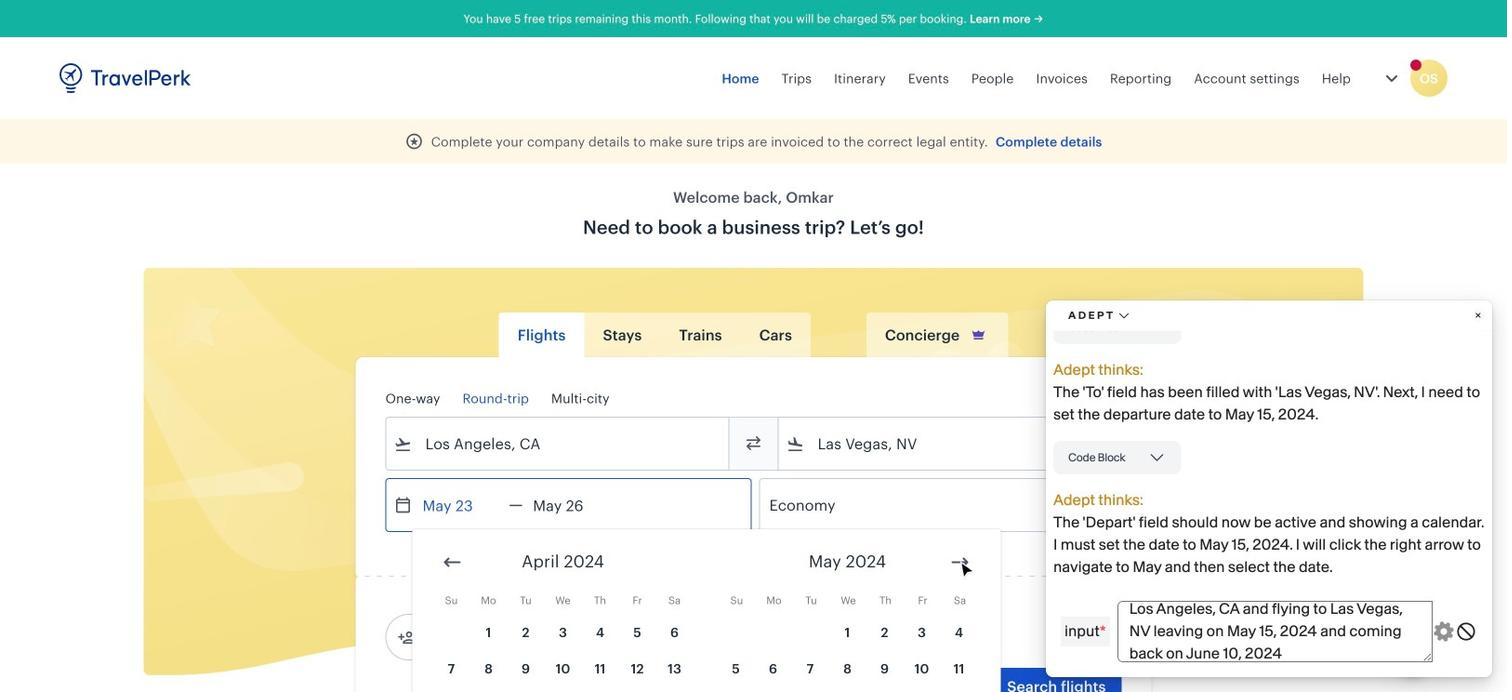 Task type: locate. For each thing, give the bounding box(es) containing it.
Depart text field
[[413, 479, 509, 531]]

calendar application
[[413, 529, 1508, 692]]

move backward to switch to the previous month. image
[[441, 551, 464, 573]]

move forward to switch to the next month. image
[[949, 551, 972, 573]]

From search field
[[413, 429, 705, 459]]



Task type: describe. For each thing, give the bounding box(es) containing it.
Add first traveler search field
[[416, 622, 610, 652]]

Return text field
[[523, 479, 620, 531]]

To search field
[[805, 429, 1097, 459]]



